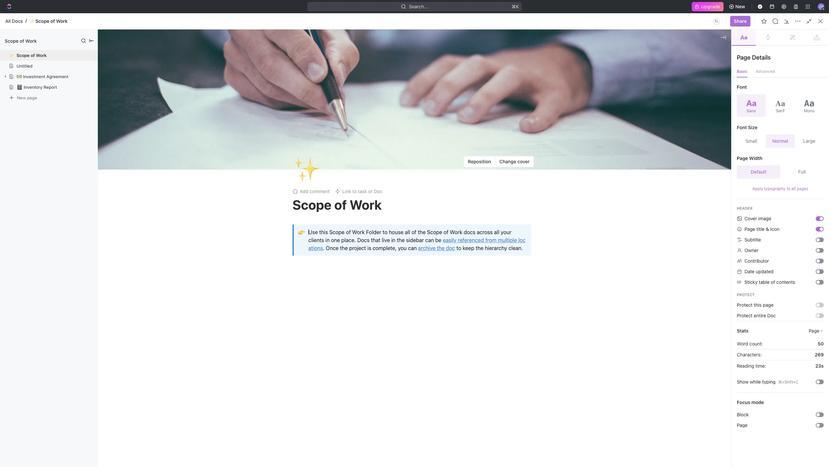 Task type: vqa. For each thing, say whether or not it's contained in the screenshot.


Task type: describe. For each thing, give the bounding box(es) containing it.
large client project
[[518, 238, 560, 244]]

cover
[[518, 159, 530, 165]]

new for new
[[736, 4, 745, 9]]

reading time:
[[737, 363, 766, 369]]

see all for created by me
[[800, 46, 813, 51]]

1 vertical spatial ✨ scope of work
[[9, 53, 47, 58]]

task
[[358, 189, 367, 194]]

tab list containing all
[[101, 103, 259, 117]]

👉
[[298, 229, 305, 236]]

cover
[[745, 216, 757, 222]]

new for new page
[[17, 95, 26, 100]]

inventory
[[24, 85, 42, 90]]

dashboards
[[16, 68, 42, 74]]

apply
[[753, 186, 763, 191]]

hierarchy
[[485, 245, 507, 251]]

size
[[748, 125, 758, 130]]

link to task or doc button
[[332, 187, 385, 196]]

2 team meetings from the left
[[717, 68, 749, 74]]

favorites button
[[3, 95, 25, 103]]

column header inside table
[[93, 117, 100, 128]]

2 horizontal spatial date
[[745, 269, 755, 275]]

8 row from the top
[[93, 199, 821, 212]]

sans
[[747, 108, 756, 113]]

to right typography
[[787, 186, 791, 191]]

1 vertical spatial welcome! • in agency management
[[717, 79, 793, 84]]

0 vertical spatial ✨ scope of work
[[29, 18, 68, 24]]

from
[[485, 238, 497, 243]]

ations
[[308, 245, 323, 251]]

date updated button
[[650, 117, 684, 127]]

width
[[749, 156, 763, 161]]

date for the date viewed button on the right
[[708, 120, 716, 125]]

workspace
[[182, 107, 206, 112]]

page title & icon
[[745, 227, 780, 232]]

new button
[[726, 1, 749, 12]]

search docs button
[[755, 16, 796, 27]]

1 vertical spatial welcome!
[[717, 79, 738, 84]]

agency inside row
[[518, 142, 534, 148]]

contents
[[777, 280, 795, 285]]

row containing resource management
[[93, 163, 821, 175]]

change
[[499, 159, 516, 165]]

protect for protect this page
[[737, 303, 753, 308]]

⌘+shift+c
[[778, 380, 799, 385]]

3 just from the top
[[708, 154, 717, 160]]

private
[[160, 107, 176, 112]]

1 horizontal spatial page
[[763, 303, 774, 308]]

Search by name... text field
[[716, 104, 800, 114]]

recent
[[101, 45, 118, 51]]

sharing
[[761, 120, 775, 125]]

1 horizontal spatial scope of work • in scope of work
[[717, 57, 790, 63]]

postsale engagements
[[518, 166, 567, 172]]

inbox
[[16, 46, 28, 51]]

postsale
[[518, 166, 536, 172]]

favorites inside button
[[5, 96, 23, 101]]

🗄
[[17, 85, 23, 90]]

2 team from the left
[[717, 68, 728, 74]]

17 for row containing welcome!
[[664, 142, 669, 148]]

resource inside button
[[108, 166, 129, 172]]

dropdown menu image
[[711, 16, 722, 27]]

docs inside sidebar navigation
[[16, 57, 27, 63]]

loc
[[519, 238, 526, 243]]

basic
[[737, 69, 748, 74]]

just now for client 1 project
[[708, 131, 727, 136]]

nov for row containing scope of work
[[654, 154, 663, 160]]

new doc
[[803, 18, 823, 24]]

link to task or doc
[[342, 189, 383, 194]]

see all for recent
[[311, 46, 324, 51]]

of inside '✨ scope of work'
[[31, 53, 35, 58]]

inbox link
[[3, 43, 82, 54]]

this for scope
[[319, 230, 328, 236]]

1 horizontal spatial 👋
[[708, 79, 713, 84]]

just for client 1 project
[[708, 131, 717, 136]]

project inside project notes link
[[355, 57, 370, 63]]

name
[[102, 120, 112, 125]]

7 row from the top
[[93, 187, 821, 200]]

my
[[114, 107, 120, 112]]

1 vertical spatial scope of work • in scope of work
[[110, 79, 183, 84]]

1 horizontal spatial date updated
[[745, 269, 774, 275]]

doc
[[446, 245, 455, 251]]

shared button
[[137, 103, 156, 117]]

✨ template guide row
[[93, 246, 821, 260]]

search...
[[409, 4, 428, 9]]

0 horizontal spatial can
[[408, 245, 417, 251]]

the down place.
[[340, 245, 348, 251]]

advanced
[[756, 69, 775, 74]]

work inside row
[[538, 226, 549, 232]]

upgrade link
[[692, 2, 724, 11]]

assigned button
[[210, 103, 234, 117]]

word count:
[[737, 341, 763, 347]]

scope of work row
[[93, 222, 821, 236]]

page for page details
[[737, 54, 751, 61]]

2 vertical spatial doc
[[767, 313, 776, 319]]

house
[[389, 230, 404, 236]]

full
[[798, 169, 806, 175]]

focus
[[737, 400, 750, 406]]

mono
[[804, 108, 815, 113]]

title
[[757, 227, 765, 232]]

is
[[368, 245, 371, 251]]

.
[[323, 245, 325, 251]]

link
[[342, 189, 351, 194]]

large for large
[[803, 138, 816, 144]]

page for page width
[[737, 156, 748, 161]]

1 vertical spatial agency
[[748, 79, 764, 84]]

engagements
[[538, 166, 567, 172]]

just now for agency management
[[708, 142, 727, 148]]

project for large
[[545, 238, 560, 244]]

typography
[[764, 186, 786, 191]]

nov for row containing welcome!
[[654, 142, 663, 148]]

viewed
[[717, 120, 731, 125]]

2 horizontal spatial resource management
[[600, 79, 649, 84]]

once
[[326, 245, 339, 251]]

date for the date updated button
[[654, 120, 663, 125]]

font for font
[[737, 84, 747, 90]]

nov 17 for row containing scope of work
[[654, 154, 669, 160]]

protect for protect entire doc
[[737, 313, 753, 319]]

time:
[[756, 363, 766, 369]]

project for client
[[535, 131, 550, 136]]

10 row from the top
[[93, 258, 821, 271]]

- for agency management
[[578, 142, 580, 148]]

see for created by me
[[800, 46, 808, 51]]

1 👥 from the left
[[218, 79, 224, 84]]

that
[[371, 238, 381, 243]]

of inside row
[[533, 226, 537, 232]]

me
[[619, 45, 627, 51]]

scope of work down meeting minutes
[[108, 154, 140, 160]]

1 horizontal spatial resource management
[[227, 79, 277, 84]]

269
[[815, 352, 824, 358]]

just for agency management
[[708, 142, 717, 148]]

docs link
[[3, 55, 82, 65]]

my docs
[[114, 107, 133, 112]]

my docs button
[[112, 103, 134, 117]]

2 meetings from the left
[[730, 68, 749, 74]]

client inside row
[[531, 238, 544, 244]]

business time image
[[512, 144, 516, 147]]

all docs
[[5, 18, 23, 24]]

project notes
[[355, 57, 384, 63]]

scope of work up inbox
[[5, 38, 37, 44]]

0 vertical spatial 👋
[[101, 58, 106, 63]]

table containing meeting minutes
[[93, 117, 821, 271]]

doc inside button
[[814, 18, 823, 24]]

5
[[153, 131, 156, 136]]

mins
[[661, 131, 671, 136]]

font size
[[737, 125, 758, 130]]

home link
[[3, 32, 82, 43]]

change cover button
[[496, 157, 534, 167]]

0 vertical spatial favorites
[[346, 45, 368, 51]]

now for client 1 project
[[718, 131, 727, 136]]

you
[[398, 245, 407, 251]]

1 horizontal spatial resource
[[227, 79, 248, 84]]

docs
[[464, 230, 476, 236]]

or
[[368, 189, 373, 194]]

docs for all docs
[[12, 18, 23, 24]]

subtitle
[[745, 237, 761, 243]]

see all button for created by me
[[798, 44, 816, 52]]

upgrade
[[701, 4, 720, 9]]

all for all docs
[[5, 18, 11, 24]]

while
[[750, 379, 761, 385]]

protect for protect
[[737, 293, 755, 297]]

complete,
[[373, 245, 397, 251]]

focus mode
[[737, 400, 764, 406]]

0 vertical spatial welcome! • in agency management
[[110, 57, 186, 63]]

page down block
[[737, 423, 748, 429]]

1 team meetings link from the left
[[98, 66, 209, 76]]

block
[[737, 412, 749, 418]]



Task type: locate. For each thing, give the bounding box(es) containing it.
header
[[737, 206, 753, 211]]

date updated up 12 mins ago at right top
[[654, 120, 680, 125]]

row containing scope of work
[[93, 151, 821, 164]]

welcome! inside welcome! button
[[108, 142, 130, 148]]

1 vertical spatial large
[[518, 238, 530, 244]]

0 horizontal spatial agency
[[141, 57, 157, 63]]

1 just from the top
[[708, 131, 717, 136]]

can down sidebar
[[408, 245, 417, 251]]

new inside button
[[736, 4, 745, 9]]

1 horizontal spatial see all
[[800, 46, 813, 51]]

- for client 1 project
[[578, 131, 580, 136]]

1 vertical spatial project
[[535, 131, 550, 136]]

17 for row containing scope of work
[[664, 154, 669, 160]]

0 vertical spatial just now
[[708, 131, 727, 136]]

created by me
[[590, 45, 627, 51]]

docs down inbox
[[16, 57, 27, 63]]

1 protect from the top
[[737, 293, 755, 297]]

17
[[664, 142, 669, 148], [664, 154, 669, 160], [664, 166, 669, 172], [717, 166, 722, 172]]

welcome! down basic
[[717, 79, 738, 84]]

date up the '12'
[[654, 120, 663, 125]]

5 row from the top
[[93, 163, 821, 175]]

0 horizontal spatial resource
[[108, 166, 129, 172]]

now for agency management
[[718, 142, 727, 148]]

1 horizontal spatial see all button
[[798, 44, 816, 52]]

0 horizontal spatial scope of work • in scope of work
[[110, 79, 183, 84]]

sidebar navigation
[[0, 13, 85, 468]]

row containing name
[[93, 117, 821, 128]]

the right 'keep'
[[476, 245, 484, 251]]

table
[[759, 280, 770, 285]]

docs inside use this scope of work folder to house all of the scope of work docs across all your clients in one place. docs that live in the sidebar can be
[[357, 238, 370, 243]]

0 vertical spatial page
[[27, 95, 37, 100]]

shared
[[139, 107, 154, 112]]

0 vertical spatial protect
[[737, 293, 755, 297]]

updated up table
[[756, 269, 774, 275]]

1 horizontal spatial team meetings link
[[705, 66, 816, 76]]

team down recent
[[110, 68, 122, 74]]

protect up 'protect entire doc'
[[737, 303, 753, 308]]

image
[[759, 216, 771, 222]]

2 horizontal spatial doc
[[814, 18, 823, 24]]

can
[[425, 238, 434, 243], [408, 245, 417, 251]]

1 team from the left
[[110, 68, 122, 74]]

page for page title & icon
[[745, 227, 755, 232]]

1 see from the left
[[311, 46, 318, 51]]

0 vertical spatial now
[[718, 131, 727, 136]]

nov 17 for row containing resource management
[[654, 166, 669, 172]]

keep
[[463, 245, 474, 251]]

2 see all from the left
[[800, 46, 813, 51]]

0 horizontal spatial team
[[110, 68, 122, 74]]

✨ scope of work down inbox
[[9, 53, 47, 58]]

scope of work • in scope of work up basic
[[717, 57, 790, 63]]

0 vertical spatial client
[[518, 131, 530, 136]]

9 row from the top
[[93, 210, 821, 224]]

2 horizontal spatial new
[[803, 18, 813, 24]]

page
[[27, 95, 37, 100], [763, 303, 774, 308]]

0 horizontal spatial resource management
[[108, 166, 159, 172]]

page left 'width'
[[737, 156, 748, 161]]

1 vertical spatial new
[[803, 18, 813, 24]]

the up you in the bottom of the page
[[397, 238, 405, 243]]

0 horizontal spatial new
[[17, 95, 26, 100]]

2 just from the top
[[708, 142, 717, 148]]

clients
[[308, 238, 324, 243]]

1 team meetings from the left
[[110, 68, 143, 74]]

1 meetings from the left
[[123, 68, 143, 74]]

0 horizontal spatial team meetings
[[110, 68, 143, 74]]

2 see all button from the left
[[798, 44, 816, 52]]

3 row from the top
[[93, 139, 821, 151]]

guide
[[546, 250, 559, 256]]

new right search docs on the right top
[[803, 18, 813, 24]]

assigned
[[212, 107, 232, 112]]

project left notes
[[355, 57, 370, 63]]

management inside button
[[130, 166, 159, 172]]

💵
[[17, 74, 22, 79]]

date left viewed
[[708, 120, 716, 125]]

2 see from the left
[[800, 46, 808, 51]]

0 vertical spatial new
[[736, 4, 745, 9]]

1 horizontal spatial team
[[717, 68, 728, 74]]

project right 1
[[535, 131, 550, 136]]

0 vertical spatial welcome!
[[110, 57, 131, 63]]

entire
[[754, 313, 766, 319]]

the up sidebar
[[418, 230, 426, 236]]

search docs
[[765, 18, 792, 24]]

1 horizontal spatial all
[[102, 107, 108, 112]]

0 horizontal spatial favorites
[[5, 96, 23, 101]]

1 vertical spatial doc
[[374, 189, 383, 194]]

to right "doc"
[[457, 245, 461, 251]]

2 row from the top
[[93, 127, 821, 140]]

1 horizontal spatial 👥
[[590, 79, 596, 84]]

large client project row
[[93, 234, 821, 248]]

easily
[[443, 238, 457, 243]]

3 just now from the top
[[708, 154, 727, 160]]

new up share
[[736, 4, 745, 9]]

docs for search docs
[[781, 18, 792, 24]]

2 team meetings link from the left
[[705, 66, 816, 76]]

row
[[93, 117, 821, 128], [93, 127, 821, 140], [93, 139, 821, 151], [93, 151, 821, 164], [93, 163, 821, 175], [93, 175, 821, 188], [93, 187, 821, 200], [93, 199, 821, 212], [93, 210, 821, 224], [93, 258, 821, 271]]

17 for row containing resource management
[[664, 166, 669, 172]]

6 row from the top
[[93, 175, 821, 188]]

1 horizontal spatial date
[[708, 120, 716, 125]]

the down be
[[437, 245, 445, 251]]

protect this page
[[737, 303, 774, 308]]

see all button
[[308, 44, 326, 52], [798, 44, 816, 52]]

serif
[[776, 108, 785, 113]]

0 horizontal spatial all
[[5, 18, 11, 24]]

tab list
[[101, 103, 259, 117]]

0 vertical spatial all
[[5, 18, 11, 24]]

can up "archive"
[[425, 238, 434, 243]]

1 horizontal spatial this
[[754, 303, 762, 308]]

scope of work down link
[[293, 197, 382, 213]]

2 vertical spatial welcome!
[[108, 142, 130, 148]]

resource management down me
[[600, 79, 649, 84]]

resource management button
[[101, 163, 503, 175]]

meeting
[[108, 131, 126, 136]]

1 horizontal spatial can
[[425, 238, 434, 243]]

docs right search
[[781, 18, 792, 24]]

investment
[[23, 74, 45, 79]]

client 1 project
[[518, 131, 550, 136]]

0 horizontal spatial large
[[518, 238, 530, 244]]

page down cover
[[745, 227, 755, 232]]

1 vertical spatial can
[[408, 245, 417, 251]]

reading
[[737, 363, 754, 369]]

doc right 'or'
[[374, 189, 383, 194]]

large up clean.
[[518, 238, 530, 244]]

👥
[[218, 79, 224, 84], [590, 79, 596, 84]]

live
[[382, 238, 390, 243]]

this
[[319, 230, 328, 236], [754, 303, 762, 308]]

cell
[[93, 127, 100, 139], [810, 127, 821, 139], [93, 139, 100, 151], [93, 151, 100, 163], [810, 151, 821, 163], [93, 163, 100, 175], [810, 163, 821, 175], [93, 175, 100, 187], [507, 175, 574, 187], [574, 175, 650, 187], [650, 175, 704, 187], [704, 175, 757, 187], [810, 175, 821, 187], [93, 187, 100, 199], [507, 187, 574, 199], [574, 187, 650, 199], [650, 187, 704, 199], [704, 187, 757, 199], [810, 187, 821, 199], [93, 199, 100, 211], [507, 199, 574, 211], [574, 199, 650, 211], [650, 199, 704, 211], [704, 199, 757, 211], [757, 199, 810, 211], [810, 199, 821, 211], [93, 211, 100, 223], [507, 211, 574, 223], [574, 211, 650, 223], [650, 211, 704, 223], [704, 211, 757, 223], [93, 223, 100, 235], [574, 223, 650, 235], [650, 223, 704, 235], [704, 223, 757, 235], [93, 235, 100, 247], [574, 235, 650, 247], [650, 235, 704, 247], [704, 235, 757, 247], [93, 247, 100, 259], [574, 247, 650, 259], [650, 247, 704, 259], [704, 247, 757, 259], [93, 259, 100, 271], [507, 259, 574, 271], [574, 259, 650, 271], [650, 259, 704, 271], [704, 259, 757, 271]]

team meetings down 'page details'
[[717, 68, 749, 74]]

2 vertical spatial just
[[708, 154, 717, 160]]

small
[[746, 138, 757, 144]]

normal
[[773, 138, 788, 144]]

1 horizontal spatial client
[[531, 238, 544, 244]]

0 horizontal spatial 👥
[[218, 79, 224, 84]]

1 vertical spatial now
[[718, 142, 727, 148]]

scope of work • in scope of work up the shared
[[110, 79, 183, 84]]

nov for row containing resource management
[[654, 166, 663, 172]]

1 horizontal spatial agency
[[518, 142, 534, 148]]

updated inside button
[[664, 120, 680, 125]]

1 vertical spatial favorites
[[5, 96, 23, 101]]

-
[[578, 131, 580, 136], [578, 142, 580, 148], [511, 154, 513, 160], [578, 154, 580, 160], [578, 166, 580, 172]]

column header
[[93, 117, 100, 128]]

the
[[418, 230, 426, 236], [397, 238, 405, 243], [340, 245, 348, 251], [437, 245, 445, 251], [476, 245, 484, 251]]

2 just now from the top
[[708, 142, 727, 148]]

23s
[[816, 363, 824, 369]]

0 horizontal spatial updated
[[664, 120, 680, 125]]

all for all
[[102, 107, 108, 112]]

new inside button
[[803, 18, 813, 24]]

change cover button
[[496, 157, 534, 167]]

new for new doc
[[803, 18, 813, 24]]

1
[[531, 131, 534, 136]]

🗄 inventory report
[[17, 85, 57, 90]]

2 font from the top
[[737, 125, 747, 130]]

page up basic
[[737, 54, 751, 61]]

0 vertical spatial just
[[708, 131, 717, 136]]

one
[[331, 238, 340, 243]]

1 now from the top
[[718, 131, 727, 136]]

page width
[[737, 156, 763, 161]]

docs up home
[[12, 18, 23, 24]]

sticky table of contents
[[745, 280, 795, 285]]

all docs link
[[5, 18, 23, 24]]

archive
[[418, 245, 436, 251]]

welcome! down meeting
[[108, 142, 130, 148]]

untitled
[[227, 57, 244, 63], [600, 57, 616, 63], [17, 63, 32, 69], [227, 68, 244, 74], [600, 68, 616, 74]]

6
[[148, 154, 151, 160]]

2 vertical spatial now
[[718, 154, 727, 160]]

2 horizontal spatial agency
[[748, 79, 764, 84]]

0 horizontal spatial client
[[518, 131, 530, 136]]

0 horizontal spatial doc
[[374, 189, 383, 194]]

date updated down contributor on the right bottom of the page
[[745, 269, 774, 275]]

apply typography to all pages
[[753, 186, 808, 191]]

of inside row
[[123, 154, 128, 160]]

resource management
[[227, 79, 277, 84], [600, 79, 649, 84], [108, 166, 159, 172]]

to up live
[[383, 230, 388, 236]]

date inside the date viewed button
[[708, 120, 716, 125]]

management
[[158, 57, 186, 63], [249, 79, 277, 84], [621, 79, 649, 84], [765, 79, 793, 84], [535, 142, 563, 148], [130, 166, 159, 172]]

project up guide
[[545, 238, 560, 244]]

1 vertical spatial date updated
[[745, 269, 774, 275]]

table
[[93, 117, 821, 271]]

this up 'protect entire doc'
[[754, 303, 762, 308]]

resource management up archived
[[227, 79, 277, 84]]

0 horizontal spatial 👋
[[101, 58, 106, 63]]

2 vertical spatial agency
[[518, 142, 534, 148]]

date up sticky
[[745, 269, 755, 275]]

0 horizontal spatial team meetings link
[[98, 66, 209, 76]]

favorites up project notes
[[346, 45, 368, 51]]

minutes
[[127, 131, 145, 136]]

1 vertical spatial client
[[531, 238, 544, 244]]

0 horizontal spatial see all
[[311, 46, 324, 51]]

1 vertical spatial just
[[708, 142, 717, 148]]

- for postsale engagements
[[578, 166, 580, 172]]

multiple
[[498, 238, 517, 243]]

scope of work inside row
[[518, 226, 549, 232]]

•
[[133, 58, 135, 63], [246, 58, 248, 63], [618, 58, 620, 63], [750, 58, 752, 63], [246, 68, 248, 73], [618, 68, 620, 73], [143, 79, 145, 84], [739, 79, 741, 84]]

of
[[50, 18, 55, 24], [20, 38, 24, 44], [31, 53, 35, 58], [269, 57, 273, 63], [641, 57, 645, 63], [732, 57, 736, 63], [773, 57, 777, 63], [269, 68, 273, 74], [641, 68, 645, 74], [125, 79, 129, 84], [166, 79, 170, 84], [123, 154, 128, 160], [334, 197, 347, 213], [533, 226, 537, 232], [346, 230, 351, 236], [412, 230, 417, 236], [444, 230, 449, 236], [771, 280, 775, 285]]

to inside dropdown button
[[352, 189, 357, 194]]

word
[[737, 341, 748, 347]]

0 vertical spatial updated
[[664, 120, 680, 125]]

welcome! down recent
[[110, 57, 131, 63]]

✨ scope of work up home link
[[29, 18, 68, 24]]

1 vertical spatial protect
[[737, 303, 753, 308]]

this right use
[[319, 230, 328, 236]]

meeting minutes
[[108, 131, 145, 136]]

can inside use this scope of work folder to house all of the scope of work docs across all your clients in one place. docs that live in the sidebar can be
[[425, 238, 434, 243]]

updated up ago on the top of the page
[[664, 120, 680, 125]]

new page
[[17, 95, 37, 100]]

1 row from the top
[[93, 117, 821, 128]]

date inside the date updated button
[[654, 120, 663, 125]]

0 vertical spatial this
[[319, 230, 328, 236]]

easily referenced from multiple loc ations link
[[308, 238, 526, 251]]

docs up 'project'
[[357, 238, 370, 243]]

1 horizontal spatial large
[[803, 138, 816, 144]]

team meetings down recent
[[110, 68, 143, 74]]

2 vertical spatial just now
[[708, 154, 727, 160]]

resource management inside button
[[108, 166, 159, 172]]

untitled • in scope of work
[[227, 57, 286, 63], [600, 57, 658, 63], [227, 68, 286, 74], [600, 68, 658, 74]]

share
[[734, 18, 747, 24]]

favorites down 🗄
[[5, 96, 23, 101]]

0 horizontal spatial date
[[654, 120, 663, 125]]

1 horizontal spatial see
[[800, 46, 808, 51]]

1 just now from the top
[[708, 131, 727, 136]]

0 vertical spatial doc
[[814, 18, 823, 24]]

0 horizontal spatial this
[[319, 230, 328, 236]]

0 vertical spatial large
[[803, 138, 816, 144]]

client up ✨ template guide
[[531, 238, 544, 244]]

created
[[590, 45, 610, 51]]

2 protect from the top
[[737, 303, 753, 308]]

new down 🗄
[[17, 95, 26, 100]]

be
[[435, 238, 442, 243]]

clean.
[[509, 245, 523, 251]]

characters:
[[737, 352, 762, 358]]

this for page
[[754, 303, 762, 308]]

large inside row
[[518, 238, 530, 244]]

✨ scope of work
[[29, 18, 68, 24], [9, 53, 47, 58]]

1 horizontal spatial doc
[[767, 313, 776, 319]]

3 now from the top
[[718, 154, 727, 160]]

2 horizontal spatial resource
[[600, 79, 620, 84]]

to right link
[[352, 189, 357, 194]]

use
[[308, 230, 318, 236]]

4 row from the top
[[93, 151, 821, 164]]

3 protect from the top
[[737, 313, 753, 319]]

2 👥 from the left
[[590, 79, 596, 84]]

protect down sticky
[[737, 293, 755, 297]]

home
[[16, 34, 29, 40]]

1 horizontal spatial new
[[736, 4, 745, 9]]

1 vertical spatial this
[[754, 303, 762, 308]]

scope of work up large client project
[[518, 226, 549, 232]]

dashboards link
[[3, 66, 82, 77]]

2 vertical spatial protect
[[737, 313, 753, 319]]

1 font from the top
[[737, 84, 747, 90]]

✨ inside row
[[518, 250, 524, 256]]

font for font size
[[737, 125, 747, 130]]

see all button for recent
[[308, 44, 326, 52]]

row containing meeting minutes
[[93, 127, 821, 140]]

sidebar
[[406, 238, 424, 243]]

0 vertical spatial scope of work • in scope of work
[[717, 57, 790, 63]]

count:
[[750, 341, 763, 347]]

archive the doc link
[[418, 245, 455, 251]]

page up entire
[[763, 303, 774, 308]]

12
[[654, 131, 659, 136]]

team left basic
[[717, 68, 728, 74]]

client left 1
[[518, 131, 530, 136]]

resource management down the 6
[[108, 166, 159, 172]]

docs right the my
[[122, 107, 133, 112]]

all inside button
[[102, 107, 108, 112]]

see for recent
[[311, 46, 318, 51]]

this inside use this scope of work folder to house all of the scope of work docs across all your clients in one place. docs that live in the sidebar can be
[[319, 230, 328, 236]]

1 see all button from the left
[[308, 44, 326, 52]]

0 vertical spatial date updated
[[654, 120, 680, 125]]

date updated inside button
[[654, 120, 680, 125]]

large for large client project
[[518, 238, 530, 244]]

2 now from the top
[[718, 142, 727, 148]]

1 vertical spatial updated
[[756, 269, 774, 275]]

default
[[751, 169, 767, 175]]

1 vertical spatial font
[[737, 125, 747, 130]]

doc
[[814, 18, 823, 24], [374, 189, 383, 194], [767, 313, 776, 319]]

place.
[[341, 238, 356, 243]]

protect down 'protect this page'
[[737, 313, 753, 319]]

doc down jm dropdown button
[[814, 18, 823, 24]]

nov 17 for row containing welcome!
[[654, 142, 669, 148]]

0 horizontal spatial see
[[311, 46, 318, 51]]

nov
[[654, 142, 663, 148], [654, 154, 663, 160], [654, 166, 663, 172], [708, 166, 716, 172]]

change cover
[[499, 159, 530, 165]]

project inside the large client project row
[[545, 238, 560, 244]]

font left size
[[737, 125, 747, 130]]

1 horizontal spatial welcome! • in agency management
[[717, 79, 793, 84]]

1 vertical spatial all
[[102, 107, 108, 112]]

1 see all from the left
[[311, 46, 324, 51]]

doc right entire
[[767, 313, 776, 319]]

row containing welcome!
[[93, 139, 821, 151]]

scope inside row
[[518, 226, 531, 232]]

ago
[[672, 131, 680, 136]]

1 vertical spatial just now
[[708, 142, 727, 148]]

doc inside dropdown button
[[374, 189, 383, 194]]

1 vertical spatial 👋
[[708, 79, 713, 84]]

large right normal
[[803, 138, 816, 144]]

2 vertical spatial new
[[17, 95, 26, 100]]

0 vertical spatial agency
[[141, 57, 157, 63]]

resource
[[227, 79, 248, 84], [600, 79, 620, 84], [108, 166, 129, 172]]

1 horizontal spatial updated
[[756, 269, 774, 275]]

docs for my docs
[[122, 107, 133, 112]]

0 horizontal spatial date updated
[[654, 120, 680, 125]]

your
[[501, 230, 512, 236]]

page down inventory at the top left
[[27, 95, 37, 100]]

0 vertical spatial can
[[425, 238, 434, 243]]

search
[[765, 18, 780, 24]]

0 horizontal spatial see all button
[[308, 44, 326, 52]]

page up 50 at the bottom right of page
[[809, 328, 820, 334]]

font down basic
[[737, 84, 747, 90]]

to inside use this scope of work folder to house all of the scope of work docs across all your clients in one place. docs that live in the sidebar can be
[[383, 230, 388, 236]]

icon
[[771, 227, 780, 232]]



